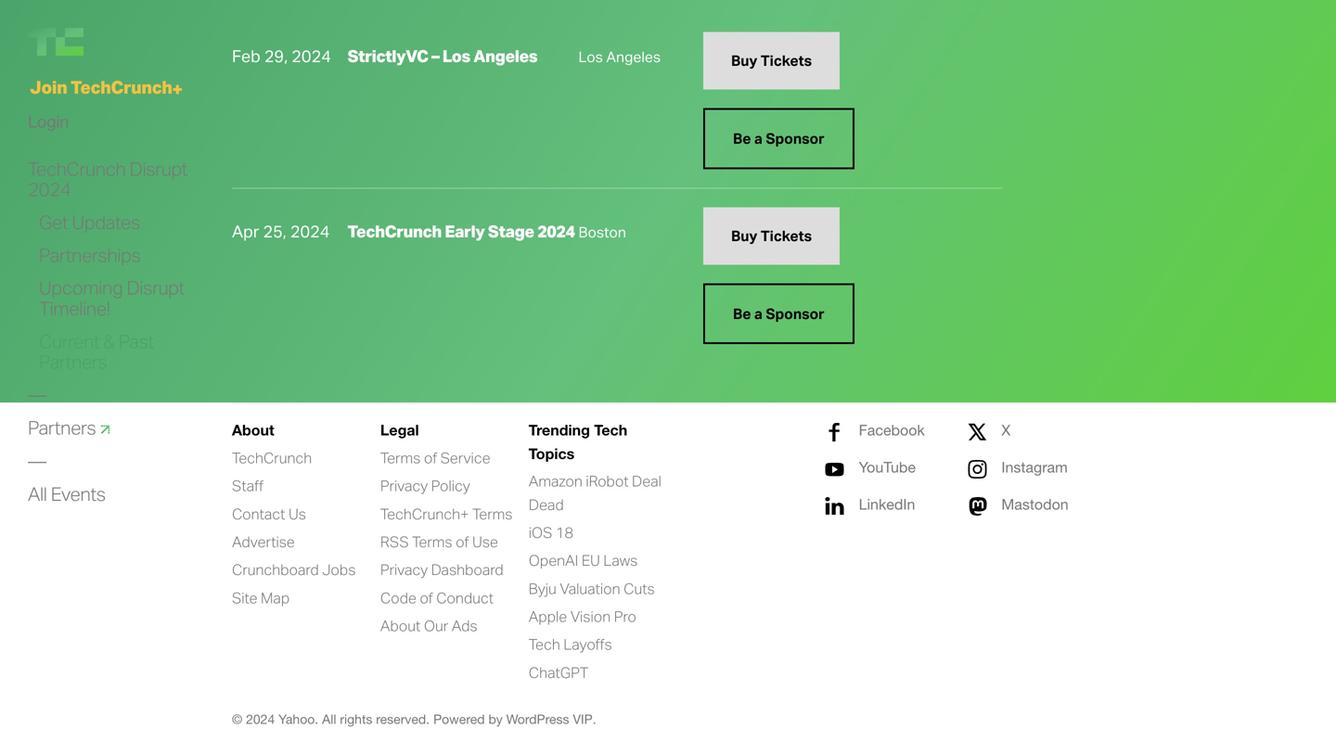 Task type: vqa. For each thing, say whether or not it's contained in the screenshot.
Advertise link
yes



Task type: locate. For each thing, give the bounding box(es) containing it.
2 vertical spatial of
[[420, 589, 433, 607]]

techcrunch+
[[380, 505, 469, 523]]

2 privacy from the top
[[380, 561, 428, 579]]

0 horizontal spatial about
[[232, 421, 274, 439]]

0 vertical spatial buy tickets link
[[703, 32, 840, 90]]

techcrunch link
[[28, 28, 213, 56], [232, 449, 312, 468]]

terms down "techcrunch+"
[[412, 533, 453, 551]]

all
[[28, 482, 47, 506], [322, 712, 336, 727]]

–
[[431, 46, 439, 67]]

privacy for privacy policy
[[380, 477, 428, 495]]

updates
[[72, 210, 140, 234]]

apr
[[232, 221, 259, 242]]

about up staff on the left of page
[[232, 421, 274, 439]]

2024 up the get
[[28, 177, 71, 201]]

of for conduct
[[420, 589, 433, 607]]

legal link
[[380, 421, 419, 440]]

1 vertical spatial be
[[733, 304, 751, 323]]

crunchboard
[[232, 561, 319, 579]]

1 vertical spatial sponsor
[[766, 304, 825, 323]]

1 buy tickets from the top
[[731, 51, 812, 70]]

2024 right 25,
[[290, 221, 330, 242]]

0 horizontal spatial all
[[28, 482, 47, 506]]

vip
[[573, 712, 593, 727]]

1 sponsor from the top
[[766, 129, 825, 148]]

1 horizontal spatial tech
[[594, 421, 627, 439]]

1 vertical spatial tickets
[[761, 226, 812, 245]]

code of conduct link
[[380, 589, 494, 608]]

1 be a sponsor link from the top
[[703, 108, 854, 169]]

1 horizontal spatial about
[[380, 617, 421, 635]]

tech down apple
[[529, 635, 560, 654]]

0 horizontal spatial tech
[[529, 635, 560, 654]]

amazon
[[529, 472, 583, 491]]

service
[[441, 449, 491, 467]]

1 vertical spatial of
[[456, 533, 469, 551]]

2 buy from the top
[[731, 226, 758, 245]]

2 a from the top
[[754, 304, 763, 323]]

privacy up "techcrunch+"
[[380, 477, 428, 495]]

2 tickets from the top
[[761, 226, 812, 245]]

2024 for feb 29, 2024
[[292, 46, 331, 67]]

2024 right 29,
[[292, 46, 331, 67]]

a for strictlyvc – los angeles
[[754, 129, 763, 148]]

privacy
[[380, 477, 428, 495], [380, 561, 428, 579]]

site map
[[232, 589, 290, 607]]

tech up irobot
[[594, 421, 627, 439]]

buy
[[731, 51, 758, 70], [731, 226, 758, 245]]

current & past partners link
[[39, 329, 154, 375]]

tech layoffs link
[[529, 635, 612, 655]]

tickets
[[761, 51, 812, 70], [761, 226, 812, 245]]

tickets for strictlyvc – los angeles
[[761, 51, 812, 70]]

about for about our ads
[[380, 617, 421, 635]]

about down code
[[380, 617, 421, 635]]

2 be a sponsor link from the top
[[703, 283, 854, 344]]

0 vertical spatial a
[[754, 129, 763, 148]]

0 vertical spatial be a sponsor link
[[703, 108, 854, 169]]

2 buy tickets from the top
[[731, 226, 812, 245]]

1 tickets from the top
[[761, 51, 812, 70]]

1 horizontal spatial techcrunch link
[[232, 449, 312, 468]]

0 vertical spatial buy
[[731, 51, 758, 70]]

0 vertical spatial be a sponsor
[[733, 129, 825, 148]]

terms down the legal link
[[380, 449, 421, 467]]

1 vertical spatial tech
[[529, 635, 560, 654]]

tech
[[594, 421, 627, 439], [529, 635, 560, 654]]

advertise
[[232, 533, 295, 551]]

1 a from the top
[[754, 129, 763, 148]]

1 be from the top
[[733, 129, 751, 148]]

2 sponsor from the top
[[766, 304, 825, 323]]

techcrunch down login link at the top of page
[[28, 157, 126, 180]]

1 vertical spatial a
[[754, 304, 763, 323]]

1 vertical spatial buy
[[731, 226, 758, 245]]

feb 29, 2024
[[232, 46, 331, 67]]

techcrunch left early
[[348, 221, 442, 242]]

pro
[[614, 607, 637, 626]]

0 vertical spatial sponsor
[[766, 129, 825, 148]]

buy tickets for strictlyvc – los angeles
[[731, 51, 812, 70]]

©
[[232, 712, 242, 727]]

techcrunch right join
[[71, 76, 172, 98]]

strictlyvc – los angeles
[[348, 46, 537, 67]]

youtube image
[[826, 460, 844, 479]]

2024
[[292, 46, 331, 67], [28, 177, 71, 201], [290, 221, 330, 242], [537, 221, 575, 242], [246, 712, 275, 727]]

of right code
[[420, 589, 433, 607]]

techcrunch link containing techcrunch
[[232, 449, 312, 468]]

reserved.
[[376, 712, 430, 727]]

tickets for techcrunch early stage 2024
[[761, 226, 812, 245]]

all left rights
[[322, 712, 336, 727]]

terms for rss terms of use
[[412, 533, 453, 551]]

be a sponsor for strictlyvc – los angeles
[[733, 129, 825, 148]]

all events
[[28, 482, 106, 506]]

irobot
[[586, 472, 629, 491]]

0 vertical spatial terms
[[380, 449, 421, 467]]

1 buy from the top
[[731, 51, 758, 70]]

1 vertical spatial terms
[[472, 505, 513, 523]]

0 vertical spatial about
[[232, 421, 274, 439]]

2 be a sponsor from the top
[[733, 304, 825, 323]]

disrupt up updates
[[130, 157, 187, 180]]

arrow right image
[[95, 419, 116, 440]]

terms up the use
[[472, 505, 513, 523]]

about for about link
[[232, 421, 274, 439]]

tech inside trending tech topics
[[594, 421, 627, 439]]

ios
[[529, 523, 553, 542]]

of up privacy policy
[[424, 449, 437, 467]]

contact
[[232, 505, 285, 523]]

1 privacy from the top
[[380, 477, 428, 495]]

login link
[[28, 107, 69, 136]]

2 buy tickets link from the top
[[703, 207, 840, 265]]

privacy dashboard link
[[380, 561, 503, 580]]

mastodon
[[1002, 496, 1069, 513]]

techcrunch link up join techcrunch +
[[28, 28, 213, 56]]

0 vertical spatial buy tickets
[[731, 51, 812, 70]]

2024 inside the techcrunch disrupt 2024 get updates partnerships upcoming disrupt timeline! current & past partners
[[28, 177, 71, 201]]

techcrunch
[[71, 76, 172, 98], [28, 157, 126, 180], [348, 221, 442, 242], [232, 449, 312, 467]]

los angeles
[[579, 47, 661, 66]]

wordpress vip link
[[506, 712, 593, 728]]

0 vertical spatial tech
[[594, 421, 627, 439]]

contact us
[[232, 505, 306, 523]]

techcrunch for techcrunch disrupt 2024 get updates partnerships upcoming disrupt timeline! current & past partners
[[28, 157, 126, 180]]

0 vertical spatial of
[[424, 449, 437, 467]]

contact us link
[[232, 505, 306, 524]]

byju valuation cuts link
[[529, 579, 655, 599]]

1 horizontal spatial angeles
[[606, 47, 661, 66]]

1 vertical spatial be a sponsor
[[733, 304, 825, 323]]

1 vertical spatial about
[[380, 617, 421, 635]]

strictlyvc
[[348, 46, 428, 67]]

terms
[[380, 449, 421, 467], [472, 505, 513, 523], [412, 533, 453, 551]]

techcrunch early stage 2024 boston
[[348, 221, 626, 242]]

past
[[119, 329, 154, 353]]

terms for techcrunch+ terms
[[472, 505, 513, 523]]

1 vertical spatial techcrunch link
[[232, 449, 312, 468]]

byju valuation cuts
[[529, 579, 655, 598]]

login
[[28, 111, 69, 132]]

join
[[30, 76, 67, 98]]

rss terms of use
[[380, 533, 498, 551]]

0 vertical spatial techcrunch link
[[28, 28, 213, 56]]

privacy up code
[[380, 561, 428, 579]]

amazon irobot deal dead link
[[529, 472, 662, 515]]

of left the use
[[456, 533, 469, 551]]

be a sponsor
[[733, 129, 825, 148], [733, 304, 825, 323]]

0 vertical spatial be
[[733, 129, 751, 148]]

1 vertical spatial disrupt
[[127, 276, 185, 299]]

buy tickets
[[731, 51, 812, 70], [731, 226, 812, 245]]

ios 18 link
[[529, 523, 573, 543]]

disrupt up past
[[127, 276, 185, 299]]

1 buy tickets link from the top
[[703, 32, 840, 90]]

trending
[[529, 421, 590, 439]]

techcrunch down about link
[[232, 449, 312, 467]]

layoffs
[[564, 635, 612, 654]]

2 vertical spatial terms
[[412, 533, 453, 551]]

timeline!
[[39, 296, 110, 320]]

all left events
[[28, 482, 47, 506]]

terms of service
[[380, 449, 491, 467]]

sponsor
[[766, 129, 825, 148], [766, 304, 825, 323]]

terms of service link
[[380, 449, 491, 468]]

be a sponsor link
[[703, 108, 854, 169], [703, 283, 854, 344]]

1 vertical spatial buy tickets
[[731, 226, 812, 245]]

techcrunch inside the techcrunch disrupt 2024 get updates partnerships upcoming disrupt timeline! current & past partners
[[28, 157, 126, 180]]

1 vertical spatial privacy
[[380, 561, 428, 579]]

rss
[[380, 533, 409, 551]]

0 vertical spatial tickets
[[761, 51, 812, 70]]

facebook image
[[826, 423, 844, 442]]

site
[[232, 589, 257, 607]]

0 vertical spatial disrupt
[[130, 157, 187, 180]]

0 vertical spatial privacy
[[380, 477, 428, 495]]

techcrunch link down about link
[[232, 449, 312, 468]]

1 be a sponsor from the top
[[733, 129, 825, 148]]

1 horizontal spatial all
[[322, 712, 336, 727]]

1 vertical spatial be a sponsor link
[[703, 283, 854, 344]]

a
[[754, 129, 763, 148], [754, 304, 763, 323]]

tech layoffs
[[529, 635, 612, 654]]

1 vertical spatial buy tickets link
[[703, 207, 840, 265]]

buy tickets link
[[703, 32, 840, 90], [703, 207, 840, 265]]

© 2024 yahoo. all rights reserved. powered by wordpress vip .
[[232, 712, 596, 727]]

chatgpt
[[529, 663, 589, 682]]

staff
[[232, 477, 264, 495]]

2 be from the top
[[733, 304, 751, 323]]

be a sponsor link for techcrunch early stage 2024
[[703, 283, 854, 344]]



Task type: describe. For each thing, give the bounding box(es) containing it.
of for service
[[424, 449, 437, 467]]

policy
[[431, 477, 470, 495]]

be a sponsor for techcrunch early stage 2024
[[733, 304, 825, 323]]

be a sponsor link for strictlyvc – los angeles
[[703, 108, 854, 169]]

use
[[472, 533, 498, 551]]

x
[[1002, 422, 1011, 439]]

18
[[556, 523, 573, 542]]

sponsor for techcrunch early stage 2024
[[766, 304, 825, 323]]

2024 for techcrunch disrupt 2024 get updates partnerships upcoming disrupt timeline! current & past partners
[[28, 177, 71, 201]]

map
[[261, 589, 290, 607]]

be for techcrunch early stage 2024
[[733, 304, 751, 323]]

staff link
[[232, 477, 264, 496]]

privacy dashboard
[[380, 561, 503, 579]]

topics
[[529, 445, 575, 462]]

our
[[424, 617, 448, 635]]

crunchboard jobs link
[[232, 561, 356, 580]]

a for techcrunch early stage 2024
[[754, 304, 763, 323]]

buy tickets for techcrunch early stage 2024
[[731, 226, 812, 245]]

jobs
[[322, 561, 356, 579]]

apr 25, 2024
[[232, 221, 330, 242]]

about our ads
[[380, 617, 478, 635]]

rss terms of use link
[[380, 533, 498, 552]]

mastodon image
[[968, 498, 987, 516]]

&
[[103, 329, 115, 353]]

instagram image
[[968, 460, 987, 479]]

youtube
[[859, 459, 916, 476]]

wordpress
[[506, 712, 569, 727]]

techcrunch+ terms
[[380, 505, 513, 523]]

apple
[[529, 607, 567, 626]]

techcrunch inside join techcrunch +
[[71, 76, 172, 98]]

upcoming disrupt timeline! link
[[39, 276, 185, 321]]

2024 right ©
[[246, 712, 275, 727]]

get
[[39, 210, 68, 234]]

about link
[[232, 421, 274, 440]]

instagram
[[1002, 459, 1068, 476]]

dashboard
[[431, 561, 503, 579]]

openai eu laws
[[529, 551, 638, 570]]

+
[[172, 78, 182, 100]]

privacy policy link
[[380, 477, 470, 496]]

be for strictlyvc – los angeles
[[733, 129, 751, 148]]

partnerships
[[39, 243, 141, 267]]

privacy for privacy dashboard
[[380, 561, 428, 579]]

techcrunch for techcrunch
[[232, 449, 312, 467]]

techcrunch disrupt 2024 link
[[28, 157, 187, 202]]

techcrunch disrupt 2024 get updates partnerships upcoming disrupt timeline! current & past partners
[[28, 157, 187, 374]]

site map link
[[232, 589, 290, 608]]

0 horizontal spatial techcrunch link
[[28, 28, 213, 56]]

cuts
[[624, 579, 655, 598]]

eu
[[582, 551, 600, 570]]

trending tech topics
[[529, 421, 627, 462]]

valuation
[[560, 579, 620, 598]]

techcrunch image
[[28, 28, 84, 56]]

trending tech topics link
[[529, 421, 627, 463]]

feb
[[232, 46, 261, 67]]

linkedin
[[859, 496, 915, 513]]

partnerships link
[[39, 243, 141, 268]]

x image
[[968, 423, 987, 442]]

buy tickets link for strictlyvc – los angeles
[[703, 32, 840, 90]]

events
[[51, 482, 106, 506]]

code of conduct
[[380, 589, 494, 607]]

boston
[[579, 223, 626, 241]]

sponsor for strictlyvc – los angeles
[[766, 129, 825, 148]]

25,
[[263, 221, 287, 242]]

0 vertical spatial all
[[28, 482, 47, 506]]

buy for techcrunch early stage 2024
[[731, 226, 758, 245]]

buy tickets link for techcrunch early stage 2024
[[703, 207, 840, 265]]

privacy policy
[[380, 477, 470, 495]]

1 horizontal spatial los
[[579, 47, 603, 66]]

vision
[[571, 607, 611, 626]]

early
[[445, 221, 485, 242]]

legal
[[380, 421, 419, 439]]

dead
[[529, 495, 564, 514]]

ios 18
[[529, 523, 573, 542]]

linkedin image
[[826, 498, 844, 516]]

deal
[[632, 472, 662, 491]]

partners
[[39, 350, 107, 374]]

0 horizontal spatial angeles
[[473, 46, 537, 67]]

techcrunch for techcrunch early stage 2024 boston
[[348, 221, 442, 242]]

apple vision pro link
[[529, 607, 637, 627]]

2024 for apr 25, 2024
[[290, 221, 330, 242]]

facebook
[[859, 422, 925, 439]]

1 vertical spatial all
[[322, 712, 336, 727]]

advertise link
[[232, 533, 295, 552]]

yahoo.
[[279, 712, 318, 727]]

0 horizontal spatial los
[[442, 46, 470, 67]]

byju
[[529, 579, 557, 598]]

2024 right the stage
[[537, 221, 575, 242]]

about our ads link
[[380, 617, 478, 636]]

us
[[289, 505, 306, 523]]

code
[[380, 589, 417, 607]]

current
[[39, 329, 100, 353]]

chatgpt link
[[529, 663, 589, 683]]

all events link
[[28, 482, 106, 507]]

by
[[489, 712, 503, 727]]

crunchboard jobs
[[232, 561, 356, 579]]

conduct
[[436, 589, 494, 607]]

ads
[[452, 617, 478, 635]]

apple vision pro
[[529, 607, 637, 626]]

.
[[593, 712, 596, 727]]

buy for strictlyvc – los angeles
[[731, 51, 758, 70]]

join techcrunch +
[[30, 76, 182, 100]]



